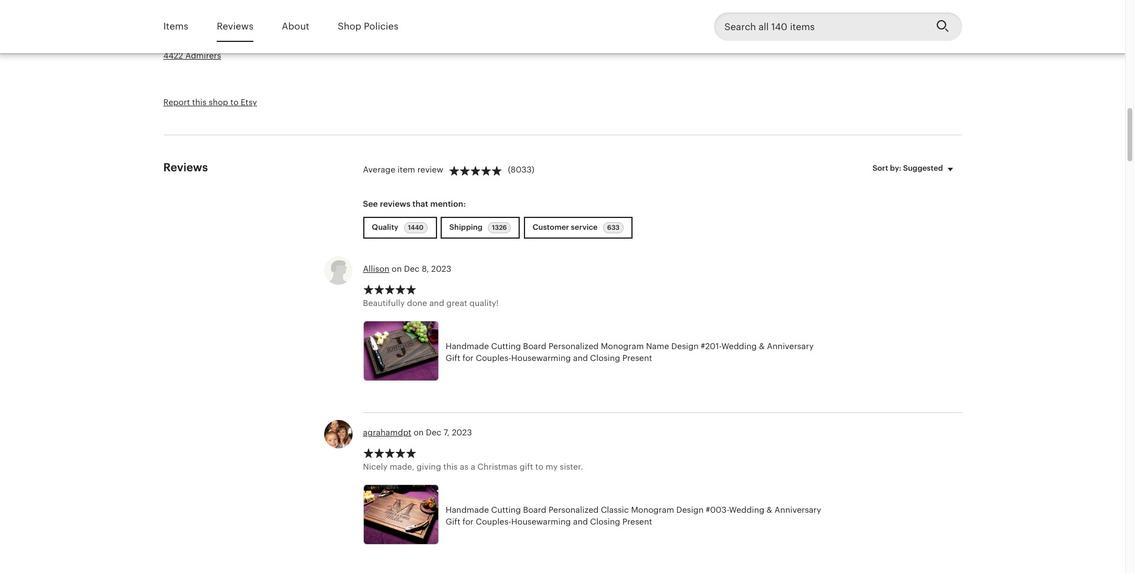 Task type: describe. For each thing, give the bounding box(es) containing it.
dec for 7,
[[426, 428, 441, 437]]

handmade for handmade cutting board personalized classic monogram design #003-wedding & anniversary gift for couples-housewarming and closing present
[[446, 505, 489, 515]]

closing for monogram
[[590, 353, 620, 362]]

cutting for as
[[491, 505, 521, 515]]

agrahamdpt link
[[363, 428, 411, 437]]

shop policies link
[[338, 13, 398, 40]]

present for classic
[[622, 517, 652, 526]]

report this shop to etsy link
[[163, 98, 257, 107]]

4422 admirers link
[[163, 51, 221, 60]]

#201-
[[701, 341, 722, 351]]

monogram inside handmade cutting board personalized classic monogram design #003-wedding & anniversary gift for couples-housewarming and closing present
[[631, 505, 674, 515]]

christmas
[[478, 462, 517, 471]]

personalized for classic
[[549, 505, 599, 515]]

agrahamdpt on dec 7, 2023
[[363, 428, 472, 437]]

items link
[[163, 13, 188, 40]]

name
[[646, 341, 669, 351]]

dec for 8,
[[404, 264, 420, 274]]

customer
[[533, 223, 569, 232]]

handmade cutting board personalized classic monogram design #003-wedding & anniversary gift for couples-housewarming and closing present
[[446, 505, 821, 526]]

handmade cutting board personalized classic monogram design #003-wedding & anniversary gift for couples-housewarming and closing present link
[[363, 484, 830, 548]]

0 vertical spatial and
[[429, 298, 444, 308]]

average item review
[[363, 165, 443, 174]]

done
[[407, 298, 427, 308]]

average
[[363, 165, 395, 174]]

sister.
[[560, 462, 583, 471]]

and for beautifully done and great quality!
[[573, 353, 588, 362]]

anniversary for handmade cutting board personalized classic monogram design #003-wedding & anniversary gift for couples-housewarming and closing present
[[775, 505, 821, 515]]

present for monogram
[[622, 353, 652, 362]]

reviews
[[380, 199, 410, 208]]

policies
[[364, 21, 398, 32]]

handmade cutting board personalized monogram name design #201-wedding & anniversary gift for couples-housewarming and closing present
[[446, 341, 814, 362]]

on for agrahamdpt
[[414, 428, 424, 437]]

anniversary for handmade cutting board personalized monogram name design #201-wedding & anniversary gift for couples-housewarming and closing present
[[767, 341, 814, 351]]

shop
[[338, 21, 361, 32]]

admirers
[[185, 51, 221, 60]]

personalized for monogram
[[549, 341, 599, 351]]

& for #003-
[[767, 505, 772, 515]]

my
[[546, 462, 558, 471]]

mention:
[[430, 199, 466, 208]]

giving
[[417, 462, 441, 471]]

allison
[[363, 264, 390, 274]]

review
[[417, 165, 443, 174]]

see reviews that mention:
[[363, 199, 466, 208]]

service
[[571, 223, 598, 232]]

& for #201-
[[759, 341, 765, 351]]

couples- for handmade cutting board personalized classic monogram design #003-wedding & anniversary gift for couples-housewarming and closing present
[[476, 517, 511, 526]]

suggested
[[903, 164, 943, 173]]

53985
[[163, 28, 189, 38]]

a
[[471, 462, 475, 471]]

nicely
[[363, 462, 388, 471]]

for for handmade cutting board personalized classic monogram design #003-wedding & anniversary gift for couples-housewarming and closing present
[[463, 517, 474, 526]]

4422 admirers
[[163, 51, 221, 60]]

items
[[163, 21, 188, 32]]

wedding for #201-
[[722, 341, 757, 351]]

8,
[[422, 264, 429, 274]]

about
[[282, 21, 309, 32]]

Search all 140 items text field
[[714, 12, 927, 41]]

2023 for on dec 7, 2023
[[452, 428, 472, 437]]

633
[[607, 224, 620, 231]]

reviews link
[[217, 13, 253, 40]]



Task type: vqa. For each thing, say whether or not it's contained in the screenshot.
the
no



Task type: locate. For each thing, give the bounding box(es) containing it.
0 vertical spatial present
[[622, 353, 652, 362]]

couples- down the christmas
[[476, 517, 511, 526]]

1 for from the top
[[463, 353, 474, 362]]

gift
[[520, 462, 533, 471]]

1 vertical spatial on
[[414, 428, 424, 437]]

customer service
[[533, 223, 600, 232]]

for inside handmade cutting board personalized monogram name design #201-wedding & anniversary gift for couples-housewarming and closing present
[[463, 353, 474, 362]]

1 housewarming from the top
[[511, 353, 571, 362]]

2023 for on dec 8, 2023
[[431, 264, 451, 274]]

closing inside handmade cutting board personalized monogram name design #201-wedding & anniversary gift for couples-housewarming and closing present
[[590, 353, 620, 362]]

0 vertical spatial wedding
[[722, 341, 757, 351]]

as
[[460, 462, 469, 471]]

great
[[446, 298, 467, 308]]

1 horizontal spatial this
[[443, 462, 458, 471]]

1 horizontal spatial &
[[767, 505, 772, 515]]

wedding inside handmade cutting board personalized monogram name design #201-wedding & anniversary gift for couples-housewarming and closing present
[[722, 341, 757, 351]]

2023
[[431, 264, 451, 274], [452, 428, 472, 437]]

present down classic
[[622, 517, 652, 526]]

housewarming inside handmade cutting board personalized monogram name design #201-wedding & anniversary gift for couples-housewarming and closing present
[[511, 353, 571, 362]]

gift inside handmade cutting board personalized classic monogram design #003-wedding & anniversary gift for couples-housewarming and closing present
[[446, 517, 460, 526]]

handmade inside handmade cutting board personalized classic monogram design #003-wedding & anniversary gift for couples-housewarming and closing present
[[446, 505, 489, 515]]

cutting down 'quality!'
[[491, 341, 521, 351]]

sales
[[191, 28, 212, 38]]

dec left 7,
[[426, 428, 441, 437]]

sort by: suggested button
[[864, 156, 966, 181]]

monogram
[[601, 341, 644, 351], [631, 505, 674, 515]]

see
[[363, 199, 378, 208]]

0 vertical spatial personalized
[[549, 341, 599, 351]]

1 couples- from the top
[[476, 353, 511, 362]]

closing inside handmade cutting board personalized classic monogram design #003-wedding & anniversary gift for couples-housewarming and closing present
[[590, 517, 620, 526]]

that
[[412, 199, 428, 208]]

monogram inside handmade cutting board personalized monogram name design #201-wedding & anniversary gift for couples-housewarming and closing present
[[601, 341, 644, 351]]

present inside handmade cutting board personalized classic monogram design #003-wedding & anniversary gift for couples-housewarming and closing present
[[622, 517, 652, 526]]

1 vertical spatial personalized
[[549, 505, 599, 515]]

1 handmade from the top
[[446, 341, 489, 351]]

classic
[[601, 505, 629, 515]]

by:
[[890, 164, 901, 173]]

1326
[[492, 224, 507, 231]]

design inside handmade cutting board personalized classic monogram design #003-wedding & anniversary gift for couples-housewarming and closing present
[[676, 505, 704, 515]]

agrahamdpt
[[363, 428, 411, 437]]

4422
[[163, 51, 183, 60]]

for
[[463, 353, 474, 362], [463, 517, 474, 526]]

to left my
[[535, 462, 544, 471]]

design left #003-
[[676, 505, 704, 515]]

reviews
[[217, 21, 253, 32], [163, 161, 208, 173]]

2 vertical spatial and
[[573, 517, 588, 526]]

1 vertical spatial wedding
[[729, 505, 765, 515]]

to left etsy
[[230, 98, 239, 107]]

cutting inside handmade cutting board personalized monogram name design #201-wedding & anniversary gift for couples-housewarming and closing present
[[491, 341, 521, 351]]

0 vertical spatial handmade
[[446, 341, 489, 351]]

sort
[[873, 164, 888, 173]]

allison link
[[363, 264, 390, 274]]

dec left 8,
[[404, 264, 420, 274]]

1 vertical spatial this
[[443, 462, 458, 471]]

anniversary inside handmade cutting board personalized monogram name design #201-wedding & anniversary gift for couples-housewarming and closing present
[[767, 341, 814, 351]]

quality
[[372, 223, 400, 232]]

1 vertical spatial monogram
[[631, 505, 674, 515]]

0 vertical spatial board
[[523, 341, 546, 351]]

anniversary
[[767, 341, 814, 351], [775, 505, 821, 515]]

shop
[[209, 98, 228, 107]]

on right allison link
[[392, 264, 402, 274]]

this
[[192, 98, 207, 107], [443, 462, 458, 471]]

0 vertical spatial anniversary
[[767, 341, 814, 351]]

couples-
[[476, 353, 511, 362], [476, 517, 511, 526]]

1 horizontal spatial dec
[[426, 428, 441, 437]]

dec
[[404, 264, 420, 274], [426, 428, 441, 437]]

shipping
[[449, 223, 484, 232]]

2 personalized from the top
[[549, 505, 599, 515]]

couples- down 'quality!'
[[476, 353, 511, 362]]

0 vertical spatial closing
[[590, 353, 620, 362]]

(8033)
[[508, 165, 534, 174]]

0 horizontal spatial reviews
[[163, 161, 208, 173]]

couples- inside handmade cutting board personalized monogram name design #201-wedding & anniversary gift for couples-housewarming and closing present
[[476, 353, 511, 362]]

2 couples- from the top
[[476, 517, 511, 526]]

0 vertical spatial to
[[230, 98, 239, 107]]

design for name
[[671, 341, 699, 351]]

for inside handmade cutting board personalized classic monogram design #003-wedding & anniversary gift for couples-housewarming and closing present
[[463, 517, 474, 526]]

1 closing from the top
[[590, 353, 620, 362]]

& inside handmade cutting board personalized classic monogram design #003-wedding & anniversary gift for couples-housewarming and closing present
[[767, 505, 772, 515]]

0 vertical spatial couples-
[[476, 353, 511, 362]]

quality!
[[469, 298, 499, 308]]

made,
[[390, 462, 414, 471]]

board inside handmade cutting board personalized classic monogram design #003-wedding & anniversary gift for couples-housewarming and closing present
[[523, 505, 546, 515]]

0 vertical spatial gift
[[446, 353, 460, 362]]

7,
[[444, 428, 450, 437]]

0 vertical spatial &
[[759, 341, 765, 351]]

0 vertical spatial monogram
[[601, 341, 644, 351]]

0 horizontal spatial dec
[[404, 264, 420, 274]]

1 vertical spatial and
[[573, 353, 588, 362]]

housewarming
[[511, 353, 571, 362], [511, 517, 571, 526]]

1 vertical spatial closing
[[590, 517, 620, 526]]

gift down great
[[446, 353, 460, 362]]

board
[[523, 341, 546, 351], [523, 505, 546, 515]]

2 for from the top
[[463, 517, 474, 526]]

this left shop
[[192, 98, 207, 107]]

2023 right 7,
[[452, 428, 472, 437]]

1 horizontal spatial to
[[535, 462, 544, 471]]

on for allison
[[392, 264, 402, 274]]

1 present from the top
[[622, 353, 652, 362]]

1 vertical spatial housewarming
[[511, 517, 571, 526]]

this left as
[[443, 462, 458, 471]]

1 vertical spatial present
[[622, 517, 652, 526]]

2 present from the top
[[622, 517, 652, 526]]

1 gift from the top
[[446, 353, 460, 362]]

1 vertical spatial gift
[[446, 517, 460, 526]]

design for monogram
[[676, 505, 704, 515]]

gift inside handmade cutting board personalized monogram name design #201-wedding & anniversary gift for couples-housewarming and closing present
[[446, 353, 460, 362]]

handmade inside handmade cutting board personalized monogram name design #201-wedding & anniversary gift for couples-housewarming and closing present
[[446, 341, 489, 351]]

handmade cutting board personalized monogram name design #201-wedding & anniversary gift for couples-housewarming and closing present link
[[363, 321, 830, 384]]

for down great
[[463, 353, 474, 362]]

0 vertical spatial cutting
[[491, 341, 521, 351]]

2023 right 8,
[[431, 264, 451, 274]]

and
[[429, 298, 444, 308], [573, 353, 588, 362], [573, 517, 588, 526]]

1440
[[408, 224, 424, 231]]

2 handmade from the top
[[446, 505, 489, 515]]

1 vertical spatial anniversary
[[775, 505, 821, 515]]

monogram right classic
[[631, 505, 674, 515]]

present inside handmade cutting board personalized monogram name design #201-wedding & anniversary gift for couples-housewarming and closing present
[[622, 353, 652, 362]]

0 vertical spatial on
[[392, 264, 402, 274]]

0 horizontal spatial &
[[759, 341, 765, 351]]

to
[[230, 98, 239, 107], [535, 462, 544, 471]]

#003-
[[706, 505, 729, 515]]

0 vertical spatial design
[[671, 341, 699, 351]]

1 vertical spatial reviews
[[163, 161, 208, 173]]

1 vertical spatial for
[[463, 517, 474, 526]]

wedding
[[722, 341, 757, 351], [729, 505, 765, 515]]

2 board from the top
[[523, 505, 546, 515]]

report
[[163, 98, 190, 107]]

allison on dec 8, 2023
[[363, 264, 451, 274]]

0 vertical spatial housewarming
[[511, 353, 571, 362]]

design left the #201-
[[671, 341, 699, 351]]

2 cutting from the top
[[491, 505, 521, 515]]

0 horizontal spatial on
[[392, 264, 402, 274]]

personalized inside handmade cutting board personalized classic monogram design #003-wedding & anniversary gift for couples-housewarming and closing present
[[549, 505, 599, 515]]

1 personalized from the top
[[549, 341, 599, 351]]

couples- inside handmade cutting board personalized classic monogram design #003-wedding & anniversary gift for couples-housewarming and closing present
[[476, 517, 511, 526]]

and inside handmade cutting board personalized classic monogram design #003-wedding & anniversary gift for couples-housewarming and closing present
[[573, 517, 588, 526]]

1 vertical spatial 2023
[[452, 428, 472, 437]]

couples- for handmade cutting board personalized monogram name design #201-wedding & anniversary gift for couples-housewarming and closing present
[[476, 353, 511, 362]]

0 horizontal spatial this
[[192, 98, 207, 107]]

2 closing from the top
[[590, 517, 620, 526]]

handmade
[[446, 341, 489, 351], [446, 505, 489, 515]]

cutting inside handmade cutting board personalized classic monogram design #003-wedding & anniversary gift for couples-housewarming and closing present
[[491, 505, 521, 515]]

1 vertical spatial cutting
[[491, 505, 521, 515]]

2 housewarming from the top
[[511, 517, 571, 526]]

board inside handmade cutting board personalized monogram name design #201-wedding & anniversary gift for couples-housewarming and closing present
[[523, 341, 546, 351]]

board for nicely made, giving this as a christmas gift to my sister.
[[523, 505, 546, 515]]

0 vertical spatial dec
[[404, 264, 420, 274]]

& right #003-
[[767, 505, 772, 515]]

1 vertical spatial to
[[535, 462, 544, 471]]

& inside handmade cutting board personalized monogram name design #201-wedding & anniversary gift for couples-housewarming and closing present
[[759, 341, 765, 351]]

and for nicely made, giving this as a christmas gift to my sister.
[[573, 517, 588, 526]]

gift for handmade cutting board personalized classic monogram design #003-wedding & anniversary gift for couples-housewarming and closing present
[[446, 517, 460, 526]]

design inside handmade cutting board personalized monogram name design #201-wedding & anniversary gift for couples-housewarming and closing present
[[671, 341, 699, 351]]

item
[[398, 165, 415, 174]]

housewarming for monogram
[[511, 353, 571, 362]]

handmade down as
[[446, 505, 489, 515]]

present
[[622, 353, 652, 362], [622, 517, 652, 526]]

about link
[[282, 13, 309, 40]]

closing
[[590, 353, 620, 362], [590, 517, 620, 526]]

0 vertical spatial this
[[192, 98, 207, 107]]

present down name
[[622, 353, 652, 362]]

wedding inside handmade cutting board personalized classic monogram design #003-wedding & anniversary gift for couples-housewarming and closing present
[[729, 505, 765, 515]]

beautifully
[[363, 298, 405, 308]]

anniversary inside handmade cutting board personalized classic monogram design #003-wedding & anniversary gift for couples-housewarming and closing present
[[775, 505, 821, 515]]

nicely made, giving this as a christmas gift to my sister.
[[363, 462, 583, 471]]

0 vertical spatial for
[[463, 353, 474, 362]]

for down as
[[463, 517, 474, 526]]

personalized inside handmade cutting board personalized monogram name design #201-wedding & anniversary gift for couples-housewarming and closing present
[[549, 341, 599, 351]]

& right the #201-
[[759, 341, 765, 351]]

1 horizontal spatial on
[[414, 428, 424, 437]]

1 horizontal spatial reviews
[[217, 21, 253, 32]]

gift for handmade cutting board personalized monogram name design #201-wedding & anniversary gift for couples-housewarming and closing present
[[446, 353, 460, 362]]

cutting down the christmas
[[491, 505, 521, 515]]

cutting
[[491, 341, 521, 351], [491, 505, 521, 515]]

housewarming for classic
[[511, 517, 571, 526]]

1 vertical spatial board
[[523, 505, 546, 515]]

sort by: suggested
[[873, 164, 943, 173]]

1 vertical spatial handmade
[[446, 505, 489, 515]]

monogram left name
[[601, 341, 644, 351]]

wedding for #003-
[[729, 505, 765, 515]]

shop policies
[[338, 21, 398, 32]]

1 cutting from the top
[[491, 341, 521, 351]]

53985 sales
[[163, 28, 212, 38]]

closing for classic
[[590, 517, 620, 526]]

personalized
[[549, 341, 599, 351], [549, 505, 599, 515]]

gift down as
[[446, 517, 460, 526]]

design
[[671, 341, 699, 351], [676, 505, 704, 515]]

cutting for quality!
[[491, 341, 521, 351]]

report this shop to etsy
[[163, 98, 257, 107]]

1 vertical spatial design
[[676, 505, 704, 515]]

0 vertical spatial 2023
[[431, 264, 451, 274]]

0 horizontal spatial to
[[230, 98, 239, 107]]

board for beautifully done and great quality!
[[523, 341, 546, 351]]

etsy
[[241, 98, 257, 107]]

housewarming inside handmade cutting board personalized classic monogram design #003-wedding & anniversary gift for couples-housewarming and closing present
[[511, 517, 571, 526]]

on left 7,
[[414, 428, 424, 437]]

handmade down great
[[446, 341, 489, 351]]

beautifully done and great quality!
[[363, 298, 499, 308]]

1 vertical spatial &
[[767, 505, 772, 515]]

1 board from the top
[[523, 341, 546, 351]]

0 vertical spatial reviews
[[217, 21, 253, 32]]

on
[[392, 264, 402, 274], [414, 428, 424, 437]]

handmade for handmade cutting board personalized monogram name design #201-wedding & anniversary gift for couples-housewarming and closing present
[[446, 341, 489, 351]]

and inside handmade cutting board personalized monogram name design #201-wedding & anniversary gift for couples-housewarming and closing present
[[573, 353, 588, 362]]

1 vertical spatial dec
[[426, 428, 441, 437]]

gift
[[446, 353, 460, 362], [446, 517, 460, 526]]

2 gift from the top
[[446, 517, 460, 526]]

&
[[759, 341, 765, 351], [767, 505, 772, 515]]

1 vertical spatial couples-
[[476, 517, 511, 526]]

for for handmade cutting board personalized monogram name design #201-wedding & anniversary gift for couples-housewarming and closing present
[[463, 353, 474, 362]]



